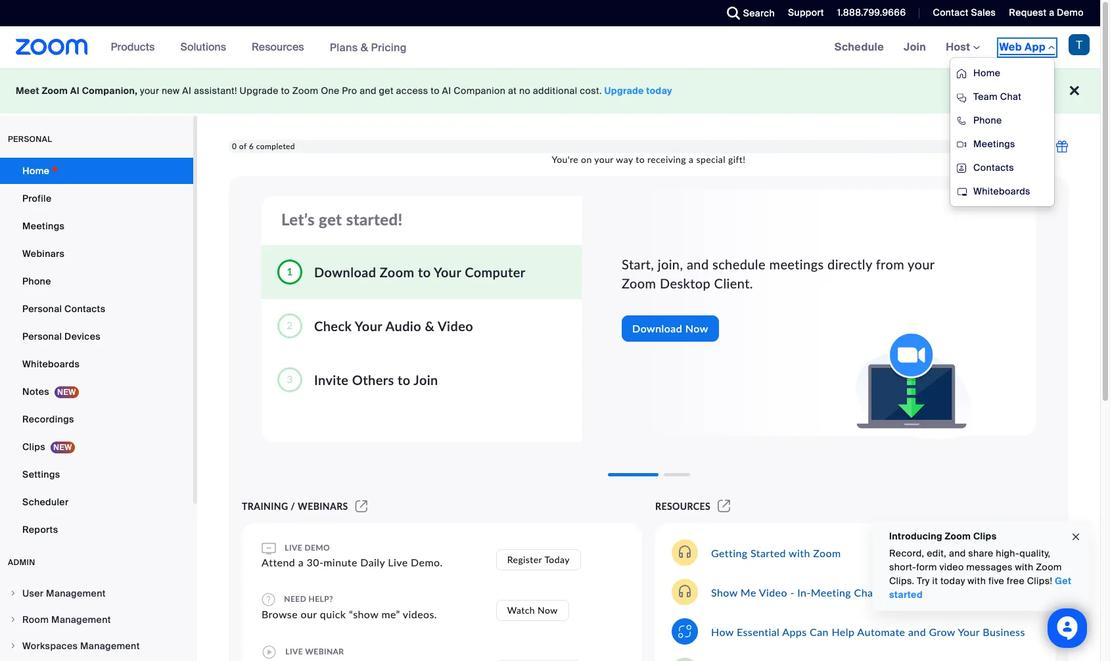 Task type: describe. For each thing, give the bounding box(es) containing it.
high-
[[997, 548, 1020, 560]]

meetings inside navigation
[[974, 138, 1016, 150]]

today
[[545, 554, 570, 565]]

personal devices
[[22, 331, 101, 343]]

devices
[[64, 331, 101, 343]]

profile link
[[0, 185, 193, 212]]

additional
[[533, 85, 578, 97]]

desktop
[[660, 275, 711, 291]]

2 vertical spatial your
[[958, 626, 980, 638]]

0 vertical spatial with
[[789, 547, 811, 559]]

2 vertical spatial &
[[881, 586, 888, 599]]

0 horizontal spatial join
[[414, 372, 439, 388]]

zoom inside start, join, and schedule meetings directly from your zoom desktop client.
[[622, 275, 657, 291]]

personal for personal devices
[[22, 331, 62, 343]]

products
[[111, 40, 155, 54]]

show
[[712, 586, 738, 599]]

solutions
[[180, 40, 226, 54]]

watch
[[508, 605, 535, 616]]

live
[[388, 556, 408, 569]]

1 horizontal spatial video
[[759, 586, 788, 599]]

download now
[[633, 322, 709, 335]]

today inside record, edit, and share high-quality, short-form video messages with zoom clips. try it today with five free clips!
[[941, 575, 966, 587]]

web app
[[1000, 40, 1046, 54]]

team chat
[[974, 91, 1022, 103]]

0
[[232, 142, 237, 151]]

plans & pricing
[[330, 40, 407, 54]]

meetings inside personal menu menu
[[22, 220, 65, 232]]

search
[[744, 7, 775, 19]]

personal contacts
[[22, 303, 106, 315]]

cost.
[[580, 85, 602, 97]]

get started
[[890, 575, 1072, 601]]

live for demo
[[285, 543, 303, 553]]

phone link inside meetings navigation
[[951, 109, 1055, 132]]

getting started with zoom link
[[712, 547, 842, 559]]

quality,
[[1020, 548, 1051, 560]]

register today
[[508, 554, 570, 565]]

me"
[[382, 608, 400, 621]]

room
[[22, 614, 49, 626]]

sales
[[972, 7, 997, 18]]

management for room management
[[51, 614, 111, 626]]

"show
[[349, 608, 379, 621]]

client.
[[715, 275, 754, 291]]

a for attend a 30-minute daily live demo.
[[298, 556, 304, 569]]

now for watch now
[[538, 605, 558, 616]]

clips inside personal menu menu
[[22, 441, 45, 453]]

meetings navigation
[[825, 26, 1101, 207]]

room management menu item
[[0, 608, 193, 633]]

and inside meet zoom ai companion, footer
[[360, 85, 377, 97]]

videos.
[[403, 608, 437, 621]]

schedule
[[835, 40, 885, 54]]

clips link
[[0, 434, 193, 460]]

right image
[[9, 616, 17, 624]]

start,
[[622, 256, 654, 272]]

computer
[[465, 264, 526, 280]]

notes link
[[0, 379, 193, 405]]

training
[[242, 501, 288, 512]]

five
[[989, 575, 1005, 587]]

1 horizontal spatial home link
[[951, 61, 1055, 85]]

search button
[[717, 0, 779, 26]]

resources button
[[252, 26, 310, 68]]

attend a 30-minute daily live demo.
[[262, 556, 443, 569]]

let's
[[281, 210, 315, 229]]

host button
[[946, 40, 980, 54]]

and left grow
[[909, 626, 927, 638]]

to right access
[[431, 85, 440, 97]]

grow
[[930, 626, 956, 638]]

products button
[[111, 26, 161, 68]]

join inside meetings navigation
[[904, 40, 927, 54]]

download for download zoom to your computer
[[314, 264, 376, 280]]

getting started with zoom
[[712, 547, 842, 559]]

gift!
[[729, 154, 746, 165]]

right image for workspaces management
[[9, 643, 17, 650]]

reports
[[22, 524, 58, 536]]

2 upgrade from the left
[[605, 85, 644, 97]]

contact sales
[[934, 7, 997, 18]]

check
[[314, 318, 352, 334]]

support
[[789, 7, 825, 18]]

you're on your way to receiving a special gift!
[[552, 154, 746, 165]]

join,
[[658, 256, 684, 272]]

window new image for training / webinars
[[354, 501, 370, 512]]

contact
[[934, 7, 969, 18]]

get
[[1056, 575, 1072, 587]]

management for user management
[[46, 588, 106, 600]]

download now button
[[622, 316, 719, 342]]

help?
[[309, 594, 333, 604]]

watch now
[[508, 605, 558, 616]]

minute
[[324, 556, 358, 569]]

user management
[[22, 588, 106, 600]]

home inside meetings navigation
[[974, 67, 1001, 79]]

from
[[876, 256, 905, 272]]

meet
[[16, 85, 39, 97]]

right image for user management
[[9, 590, 17, 598]]

essential
[[737, 626, 780, 638]]

register
[[508, 554, 542, 565]]

need help?
[[282, 594, 333, 604]]

0 horizontal spatial phone link
[[0, 268, 193, 295]]

/
[[291, 501, 295, 512]]

started
[[751, 547, 787, 559]]

started
[[890, 589, 923, 601]]

our
[[301, 608, 317, 621]]

demo
[[1058, 7, 1085, 18]]

your inside start, join, and schedule meetings directly from your zoom desktop client.
[[908, 256, 935, 272]]

1 vertical spatial meetings link
[[0, 213, 193, 239]]

0 vertical spatial video
[[438, 318, 474, 334]]

close image
[[1071, 530, 1082, 545]]

live demo
[[283, 543, 330, 553]]

webinars
[[298, 501, 348, 512]]

demo
[[305, 543, 330, 553]]

in-
[[798, 586, 811, 599]]

1 vertical spatial with
[[1016, 562, 1034, 574]]

1 vertical spatial your
[[595, 154, 614, 165]]

others
[[352, 372, 394, 388]]

room management
[[22, 614, 111, 626]]

introducing zoom clips
[[890, 531, 997, 543]]

workspaces management menu item
[[0, 634, 193, 659]]

0 vertical spatial whiteboards link
[[951, 180, 1055, 203]]

contacts inside meetings navigation
[[974, 162, 1015, 174]]

let's get started!
[[281, 210, 403, 229]]

get inside meet zoom ai companion, footer
[[379, 85, 394, 97]]

to up audio
[[418, 264, 431, 280]]

clips!
[[1028, 575, 1053, 587]]

zoom up show me video - in-meeting chat & reactions
[[814, 547, 842, 559]]

free
[[1007, 575, 1025, 587]]

phone inside personal menu menu
[[22, 276, 51, 287]]

download for download now
[[633, 322, 683, 335]]

and inside start, join, and schedule meetings directly from your zoom desktop client.
[[687, 256, 709, 272]]



Task type: locate. For each thing, give the bounding box(es) containing it.
right image left user
[[9, 590, 17, 598]]

recordings
[[22, 414, 74, 426]]

2 horizontal spatial ai
[[442, 85, 452, 97]]

a left 30-
[[298, 556, 304, 569]]

meetings link up webinars link
[[0, 213, 193, 239]]

2 vertical spatial a
[[298, 556, 304, 569]]

to right way
[[636, 154, 645, 165]]

zoom up edit,
[[945, 531, 972, 543]]

banner
[[0, 26, 1101, 207]]

1 vertical spatial phone
[[22, 276, 51, 287]]

attend
[[262, 556, 295, 569]]

0 horizontal spatial home
[[22, 165, 50, 177]]

personal for personal contacts
[[22, 303, 62, 315]]

0 vertical spatial join
[[904, 40, 927, 54]]

phone down team
[[974, 114, 1003, 126]]

your right grow
[[958, 626, 980, 638]]

with down the messages
[[968, 575, 987, 587]]

0 horizontal spatial meetings
[[22, 220, 65, 232]]

and inside record, edit, and share high-quality, short-form video messages with zoom clips. try it today with five free clips!
[[950, 548, 967, 560]]

0 vertical spatial phone link
[[951, 109, 1055, 132]]

home link up team chat
[[951, 61, 1055, 85]]

ai left companion
[[442, 85, 452, 97]]

at
[[508, 85, 517, 97]]

meetings
[[770, 256, 824, 272]]

training / webinars
[[242, 501, 348, 512]]

1 vertical spatial right image
[[9, 643, 17, 650]]

management for workspaces management
[[80, 641, 140, 652]]

0 vertical spatial download
[[314, 264, 376, 280]]

1.888.799.9666
[[838, 7, 907, 18]]

audio
[[386, 318, 422, 334]]

get started link
[[890, 575, 1072, 601]]

need
[[284, 594, 307, 604]]

1 window new image from the left
[[354, 501, 370, 512]]

window new image
[[354, 501, 370, 512], [716, 501, 733, 512]]

zoom up check your audio & video
[[380, 264, 415, 280]]

personal contacts link
[[0, 296, 193, 322]]

0 horizontal spatial &
[[361, 40, 369, 54]]

1 vertical spatial home
[[22, 165, 50, 177]]

a for request a demo
[[1050, 7, 1055, 18]]

0 vertical spatial contacts
[[974, 162, 1015, 174]]

user
[[22, 588, 44, 600]]

management up the room management
[[46, 588, 106, 600]]

video
[[438, 318, 474, 334], [759, 586, 788, 599]]

profile picture image
[[1069, 34, 1090, 55]]

now right watch
[[538, 605, 558, 616]]

with right started
[[789, 547, 811, 559]]

zoom right meet
[[42, 85, 68, 97]]

whiteboards inside personal menu menu
[[22, 358, 80, 370]]

1 vertical spatial meetings
[[22, 220, 65, 232]]

a left demo
[[1050, 7, 1055, 18]]

show me video - in-meeting chat & reactions
[[712, 586, 939, 599]]

daily
[[361, 556, 385, 569]]

no
[[520, 85, 531, 97]]

now down 'desktop'
[[686, 322, 709, 335]]

phone link
[[951, 109, 1055, 132], [0, 268, 193, 295]]

automate
[[858, 626, 906, 638]]

right image inside user management menu item
[[9, 590, 17, 598]]

video
[[940, 562, 965, 574]]

reactions
[[891, 586, 939, 599]]

6
[[249, 142, 254, 151]]

how essential apps can help automate and grow your business
[[712, 626, 1026, 638]]

meetings up contacts link
[[974, 138, 1016, 150]]

home link up profile link
[[0, 158, 193, 184]]

management up the workspaces management
[[51, 614, 111, 626]]

meet zoom ai companion, footer
[[0, 68, 1101, 114]]

1
[[287, 265, 293, 278]]

and up 'desktop'
[[687, 256, 709, 272]]

phone link down team chat
[[951, 109, 1055, 132]]

1 horizontal spatial whiteboards
[[974, 185, 1031, 197]]

meeting
[[811, 586, 852, 599]]

1 vertical spatial download
[[633, 322, 683, 335]]

0 vertical spatial home link
[[951, 61, 1055, 85]]

clips
[[22, 441, 45, 453], [974, 531, 997, 543]]

short-
[[890, 562, 917, 574]]

check your audio & video
[[314, 318, 474, 334]]

settings
[[22, 469, 60, 481]]

1 horizontal spatial your
[[434, 264, 462, 280]]

1 vertical spatial video
[[759, 586, 788, 599]]

your left new
[[140, 85, 159, 97]]

30-
[[307, 556, 324, 569]]

one
[[321, 85, 340, 97]]

0 vertical spatial personal
[[22, 303, 62, 315]]

0 horizontal spatial now
[[538, 605, 558, 616]]

2 vertical spatial with
[[968, 575, 987, 587]]

workspaces
[[22, 641, 78, 652]]

1 horizontal spatial whiteboards link
[[951, 180, 1055, 203]]

3 ai from the left
[[442, 85, 452, 97]]

your right on
[[595, 154, 614, 165]]

0 horizontal spatial upgrade
[[240, 85, 279, 97]]

1 horizontal spatial meetings
[[974, 138, 1016, 150]]

webinar
[[305, 647, 344, 657]]

home link
[[951, 61, 1055, 85], [0, 158, 193, 184]]

1 vertical spatial live
[[286, 647, 303, 657]]

1 horizontal spatial &
[[425, 318, 435, 334]]

receiving
[[648, 154, 687, 165]]

0 horizontal spatial meetings link
[[0, 213, 193, 239]]

product information navigation
[[101, 26, 417, 69]]

video left -
[[759, 586, 788, 599]]

2 window new image from the left
[[716, 501, 733, 512]]

2 horizontal spatial &
[[881, 586, 888, 599]]

management down room management menu item
[[80, 641, 140, 652]]

1 horizontal spatial meetings link
[[951, 132, 1055, 156]]

pro
[[342, 85, 357, 97]]

1 horizontal spatial clips
[[974, 531, 997, 543]]

getting
[[712, 547, 748, 559]]

contacts
[[974, 162, 1015, 174], [64, 303, 106, 315]]

& right plans
[[361, 40, 369, 54]]

1 upgrade from the left
[[240, 85, 279, 97]]

recordings link
[[0, 406, 193, 433]]

0 horizontal spatial whiteboards
[[22, 358, 80, 370]]

1 vertical spatial now
[[538, 605, 558, 616]]

how
[[712, 626, 734, 638]]

request
[[1010, 7, 1047, 18]]

phone inside meetings navigation
[[974, 114, 1003, 126]]

1 horizontal spatial now
[[686, 322, 709, 335]]

2 personal from the top
[[22, 331, 62, 343]]

1 vertical spatial a
[[689, 154, 694, 165]]

0 horizontal spatial get
[[319, 210, 342, 229]]

whiteboards down personal devices
[[22, 358, 80, 370]]

your right the from
[[908, 256, 935, 272]]

0 vertical spatial home
[[974, 67, 1001, 79]]

1 vertical spatial contacts
[[64, 303, 106, 315]]

1 vertical spatial today
[[941, 575, 966, 587]]

chat right team
[[1001, 91, 1022, 103]]

zoom inside record, edit, and share high-quality, short-form video messages with zoom clips. try it today with five free clips!
[[1037, 562, 1063, 574]]

your left the computer
[[434, 264, 462, 280]]

admin menu menu
[[0, 581, 193, 662]]

your left audio
[[355, 318, 383, 334]]

0 vertical spatial whiteboards
[[974, 185, 1031, 197]]

now inside "download now" button
[[686, 322, 709, 335]]

settings link
[[0, 462, 193, 488]]

get left access
[[379, 85, 394, 97]]

1 ai from the left
[[70, 85, 80, 97]]

record,
[[890, 548, 925, 560]]

webinars
[[22, 248, 65, 260]]

1 vertical spatial chat
[[855, 586, 878, 599]]

1 horizontal spatial download
[[633, 322, 683, 335]]

your inside meet zoom ai companion, footer
[[140, 85, 159, 97]]

join left "host"
[[904, 40, 927, 54]]

ai right new
[[182, 85, 192, 97]]

to down resources 'dropdown button'
[[281, 85, 290, 97]]

window new image for resources
[[716, 501, 733, 512]]

1 personal from the top
[[22, 303, 62, 315]]

0 vertical spatial live
[[285, 543, 303, 553]]

1 vertical spatial personal
[[22, 331, 62, 343]]

demo.
[[411, 556, 443, 569]]

right image
[[9, 590, 17, 598], [9, 643, 17, 650]]

upgrade down product information navigation
[[240, 85, 279, 97]]

zoom
[[42, 85, 68, 97], [293, 85, 319, 97], [380, 264, 415, 280], [622, 275, 657, 291], [945, 531, 972, 543], [814, 547, 842, 559], [1037, 562, 1063, 574]]

chat
[[1001, 91, 1022, 103], [855, 586, 878, 599]]

personal
[[8, 134, 52, 145]]

download down the let's get started!
[[314, 264, 376, 280]]

0 horizontal spatial chat
[[855, 586, 878, 599]]

your
[[434, 264, 462, 280], [355, 318, 383, 334], [958, 626, 980, 638]]

directly
[[828, 256, 873, 272]]

0 vertical spatial today
[[647, 85, 673, 97]]

0 horizontal spatial video
[[438, 318, 474, 334]]

companion
[[454, 85, 506, 97]]

zoom left one
[[293, 85, 319, 97]]

today inside meet zoom ai companion, footer
[[647, 85, 673, 97]]

download down 'desktop'
[[633, 322, 683, 335]]

a left special
[[689, 154, 694, 165]]

1 vertical spatial phone link
[[0, 268, 193, 295]]

1 horizontal spatial contacts
[[974, 162, 1015, 174]]

0 vertical spatial right image
[[9, 590, 17, 598]]

meetings up webinars
[[22, 220, 65, 232]]

home up team
[[974, 67, 1001, 79]]

0 horizontal spatial window new image
[[354, 501, 370, 512]]

to right others
[[398, 372, 411, 388]]

chat right meeting
[[855, 586, 878, 599]]

2 horizontal spatial your
[[908, 256, 935, 272]]

1 horizontal spatial phone
[[974, 114, 1003, 126]]

whiteboards inside meetings navigation
[[974, 185, 1031, 197]]

and right the pro
[[360, 85, 377, 97]]

scheduler link
[[0, 489, 193, 516]]

right image down right icon
[[9, 643, 17, 650]]

live up attend on the left bottom
[[285, 543, 303, 553]]

ai left "companion,"
[[70, 85, 80, 97]]

companion,
[[82, 85, 138, 97]]

now inside watch now button
[[538, 605, 558, 616]]

introducing
[[890, 531, 943, 543]]

0 horizontal spatial whiteboards link
[[0, 351, 193, 378]]

now for download now
[[686, 322, 709, 335]]

join right others
[[414, 372, 439, 388]]

1 vertical spatial your
[[355, 318, 383, 334]]

1 horizontal spatial join
[[904, 40, 927, 54]]

web
[[1000, 40, 1023, 54]]

personal inside personal devices link
[[22, 331, 62, 343]]

whiteboards
[[974, 185, 1031, 197], [22, 358, 80, 370]]

resources
[[656, 501, 711, 512]]

and up video
[[950, 548, 967, 560]]

2 ai from the left
[[182, 85, 192, 97]]

plans
[[330, 40, 358, 54]]

1 vertical spatial get
[[319, 210, 342, 229]]

0 horizontal spatial contacts
[[64, 303, 106, 315]]

0 horizontal spatial a
[[298, 556, 304, 569]]

browse
[[262, 608, 298, 621]]

1 horizontal spatial chat
[[1001, 91, 1022, 103]]

team chat link
[[951, 85, 1055, 109]]

2 right image from the top
[[9, 643, 17, 650]]

upgrade right the cost.
[[605, 85, 644, 97]]

get right let's
[[319, 210, 342, 229]]

personal menu menu
[[0, 158, 193, 545]]

scheduler
[[22, 497, 69, 508]]

1 horizontal spatial get
[[379, 85, 394, 97]]

browse our quick "show me" videos.
[[262, 608, 437, 621]]

live for webinar
[[286, 647, 303, 657]]

banner containing products
[[0, 26, 1101, 207]]

contacts link
[[951, 156, 1055, 180]]

0 horizontal spatial today
[[647, 85, 673, 97]]

1.888.799.9666 button
[[828, 0, 910, 26], [838, 7, 907, 18]]

window new image right resources
[[716, 501, 733, 512]]

1 horizontal spatial window new image
[[716, 501, 733, 512]]

chat inside meetings navigation
[[1001, 91, 1022, 103]]

1 vertical spatial management
[[51, 614, 111, 626]]

clips up settings
[[22, 441, 45, 453]]

window new image right webinars at the bottom left of the page
[[354, 501, 370, 512]]

0 horizontal spatial with
[[789, 547, 811, 559]]

2 horizontal spatial with
[[1016, 562, 1034, 574]]

2 horizontal spatial your
[[958, 626, 980, 638]]

2
[[287, 319, 293, 331]]

invite
[[314, 372, 349, 388]]

home up profile
[[22, 165, 50, 177]]

0 vertical spatial chat
[[1001, 91, 1022, 103]]

clips up share at the bottom
[[974, 531, 997, 543]]

phone down webinars
[[22, 276, 51, 287]]

2 vertical spatial your
[[908, 256, 935, 272]]

1 horizontal spatial a
[[689, 154, 694, 165]]

1 vertical spatial whiteboards
[[22, 358, 80, 370]]

& right audio
[[425, 318, 435, 334]]

0 vertical spatial now
[[686, 322, 709, 335]]

on
[[581, 154, 592, 165]]

0 vertical spatial your
[[434, 264, 462, 280]]

1 horizontal spatial your
[[595, 154, 614, 165]]

schedule
[[713, 256, 766, 272]]

share
[[969, 548, 994, 560]]

& inside product information navigation
[[361, 40, 369, 54]]

phone link up personal contacts link
[[0, 268, 193, 295]]

of
[[239, 142, 247, 151]]

1 right image from the top
[[9, 590, 17, 598]]

0 vertical spatial clips
[[22, 441, 45, 453]]

0 horizontal spatial phone
[[22, 276, 51, 287]]

how essential apps can help automate and grow your business link
[[712, 626, 1026, 638]]

1 vertical spatial clips
[[974, 531, 997, 543]]

zoom down start,
[[622, 275, 657, 291]]

with up free
[[1016, 562, 1034, 574]]

download inside "download now" button
[[633, 322, 683, 335]]

contacts inside personal menu menu
[[64, 303, 106, 315]]

0 vertical spatial management
[[46, 588, 106, 600]]

personal up personal devices
[[22, 303, 62, 315]]

1 vertical spatial &
[[425, 318, 435, 334]]

video right audio
[[438, 318, 474, 334]]

notes
[[22, 386, 49, 398]]

1 horizontal spatial home
[[974, 67, 1001, 79]]

way
[[616, 154, 634, 165]]

0 vertical spatial your
[[140, 85, 159, 97]]

& left clips.
[[881, 586, 888, 599]]

0 horizontal spatial your
[[140, 85, 159, 97]]

0 vertical spatial meetings
[[974, 138, 1016, 150]]

user management menu item
[[0, 581, 193, 606]]

1 vertical spatial join
[[414, 372, 439, 388]]

0 horizontal spatial your
[[355, 318, 383, 334]]

0 vertical spatial phone
[[974, 114, 1003, 126]]

personal inside personal contacts link
[[22, 303, 62, 315]]

plans & pricing link
[[330, 40, 407, 54], [330, 40, 407, 54]]

zoom logo image
[[16, 39, 88, 55]]

right image inside workspaces management menu item
[[9, 643, 17, 650]]

whiteboards down contacts link
[[974, 185, 1031, 197]]

1 horizontal spatial phone link
[[951, 109, 1055, 132]]

meetings link down team chat link
[[951, 132, 1055, 156]]

quick
[[320, 608, 346, 621]]

personal devices link
[[0, 324, 193, 350]]

0 vertical spatial get
[[379, 85, 394, 97]]

0 horizontal spatial download
[[314, 264, 376, 280]]

upgrade
[[240, 85, 279, 97], [605, 85, 644, 97]]

2 vertical spatial management
[[80, 641, 140, 652]]

business
[[983, 626, 1026, 638]]

live left webinar
[[286, 647, 303, 657]]

0 vertical spatial &
[[361, 40, 369, 54]]

0 vertical spatial meetings link
[[951, 132, 1055, 156]]

show me video - in-meeting chat & reactions link
[[712, 586, 939, 599]]

0 horizontal spatial home link
[[0, 158, 193, 184]]

special
[[697, 154, 726, 165]]

resources
[[252, 40, 304, 54]]

request a demo
[[1010, 7, 1085, 18]]

0 horizontal spatial ai
[[70, 85, 80, 97]]

invite others to join
[[314, 372, 439, 388]]

zoom up clips!
[[1037, 562, 1063, 574]]

personal down the personal contacts
[[22, 331, 62, 343]]

home inside personal menu menu
[[22, 165, 50, 177]]



Task type: vqa. For each thing, say whether or not it's contained in the screenshot.
Dashboard icon at the left top of page
no



